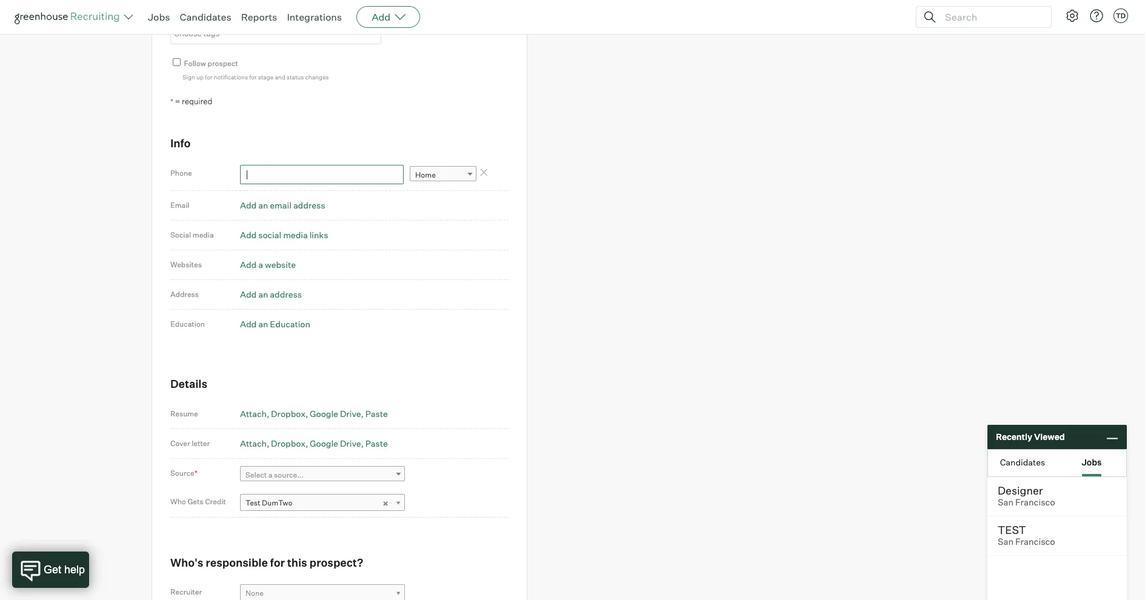 Task type: vqa. For each thing, say whether or not it's contained in the screenshot.
goals corresponding to Company goals
no



Task type: describe. For each thing, give the bounding box(es) containing it.
dumtwo
[[262, 498, 292, 507]]

add button
[[357, 6, 420, 28]]

attach link for cover letter
[[240, 438, 269, 448]]

letter
[[192, 439, 210, 448]]

test dumtwo link
[[240, 494, 405, 511]]

attach for resume
[[240, 408, 267, 419]]

add for add an address
[[240, 289, 257, 300]]

for for responsible
[[270, 556, 285, 569]]

social media
[[170, 231, 214, 240]]

add for add social media links
[[240, 230, 257, 240]]

recruiter
[[170, 588, 202, 597]]

source
[[170, 468, 194, 478]]

websites
[[170, 260, 202, 269]]

* inside * = required
[[170, 97, 173, 106]]

designer
[[998, 484, 1043, 497]]

follow prospect
[[184, 59, 238, 68]]

links
[[310, 230, 328, 240]]

dropbox for cover letter
[[271, 438, 305, 448]]

reports link
[[241, 11, 277, 23]]

0 vertical spatial jobs
[[148, 11, 170, 23]]

1 vertical spatial candidates
[[1000, 457, 1045, 467]]

cover
[[170, 439, 190, 448]]

credit
[[205, 497, 226, 506]]

paste for cover letter
[[365, 438, 388, 448]]

a for add
[[258, 260, 263, 270]]

=
[[175, 96, 180, 106]]

up
[[196, 74, 204, 81]]

san for test
[[998, 537, 1014, 547]]

1 horizontal spatial for
[[249, 74, 257, 81]]

attach for cover letter
[[240, 438, 267, 448]]

resume
[[170, 409, 198, 418]]

an for email
[[258, 200, 268, 211]]

who
[[170, 497, 186, 506]]

test dumtwo
[[246, 498, 292, 507]]

stage
[[258, 74, 274, 81]]

drive for resume
[[340, 408, 361, 419]]

google drive link for cover letter
[[310, 438, 364, 448]]

test
[[998, 523, 1026, 537]]

add an education link
[[240, 319, 310, 329]]

email
[[170, 201, 189, 210]]

details
[[170, 377, 207, 391]]

required
[[182, 96, 212, 106]]

candidates link
[[180, 11, 231, 23]]

cover letter
[[170, 439, 210, 448]]

select
[[246, 470, 267, 480]]

add a website link
[[240, 260, 296, 270]]

attach dropbox google drive paste for resume
[[240, 408, 388, 419]]

follow
[[184, 59, 206, 68]]

viewed
[[1034, 432, 1065, 442]]

Follow prospect checkbox
[[173, 58, 181, 66]]

add an address
[[240, 289, 302, 300]]

address
[[170, 290, 199, 299]]

paste for resume
[[365, 408, 388, 419]]

1 vertical spatial jobs
[[1082, 457, 1102, 467]]

website
[[265, 260, 296, 270]]

add for add
[[372, 11, 391, 23]]

recently viewed
[[996, 432, 1065, 442]]

this
[[287, 556, 307, 569]]



Task type: locate. For each thing, give the bounding box(es) containing it.
0 horizontal spatial jobs
[[148, 11, 170, 23]]

0 vertical spatial google drive link
[[310, 408, 364, 419]]

2 an from the top
[[258, 289, 268, 300]]

0 vertical spatial google
[[310, 408, 338, 419]]

add an education
[[240, 319, 310, 329]]

add for add an education
[[240, 319, 257, 329]]

dropbox link
[[271, 408, 308, 419], [271, 438, 308, 448]]

media right social
[[193, 231, 214, 240]]

0 vertical spatial francisco
[[1015, 497, 1055, 508]]

0 vertical spatial attach link
[[240, 408, 269, 419]]

integrations
[[287, 11, 342, 23]]

0 horizontal spatial media
[[193, 231, 214, 240]]

*
[[170, 97, 173, 106], [194, 468, 197, 478]]

san for designer
[[998, 497, 1014, 508]]

1 an from the top
[[258, 200, 268, 211]]

san inside test san francisco
[[998, 537, 1014, 547]]

gets
[[188, 497, 204, 506]]

a right select
[[268, 470, 272, 480]]

1 vertical spatial attach dropbox google drive paste
[[240, 438, 388, 448]]

td button
[[1111, 6, 1131, 25]]

for right up
[[205, 74, 212, 81]]

for for up
[[205, 74, 212, 81]]

1 horizontal spatial media
[[283, 230, 308, 240]]

address down the website
[[270, 289, 302, 300]]

education down add an address link
[[270, 319, 310, 329]]

1 paste link from the top
[[365, 408, 388, 419]]

2 google drive link from the top
[[310, 438, 364, 448]]

attach
[[240, 408, 267, 419], [240, 438, 267, 448]]

education down address
[[170, 320, 205, 329]]

add an email address
[[240, 200, 325, 211]]

prospect
[[208, 59, 238, 68]]

add a website
[[240, 260, 296, 270]]

designer san francisco
[[998, 484, 1055, 508]]

jobs
[[148, 11, 170, 23], [1082, 457, 1102, 467]]

2 attach dropbox google drive paste from the top
[[240, 438, 388, 448]]

google drive link for resume
[[310, 408, 364, 419]]

test san francisco
[[998, 523, 1055, 547]]

1 google from the top
[[310, 408, 338, 419]]

tab list containing candidates
[[988, 450, 1126, 476]]

1 attach dropbox google drive paste from the top
[[240, 408, 388, 419]]

jobs link
[[148, 11, 170, 23]]

responsible
[[206, 556, 268, 569]]

home link
[[410, 166, 476, 184]]

1 horizontal spatial jobs
[[1082, 457, 1102, 467]]

none
[[246, 589, 264, 598]]

drive for cover letter
[[340, 438, 361, 448]]

google
[[310, 408, 338, 419], [310, 438, 338, 448]]

attach link for resume
[[240, 408, 269, 419]]

san inside the designer san francisco
[[998, 497, 1014, 508]]

changes
[[305, 74, 329, 81]]

add an address link
[[240, 289, 302, 300]]

francisco inside the designer san francisco
[[1015, 497, 1055, 508]]

3 an from the top
[[258, 319, 268, 329]]

1 vertical spatial google drive link
[[310, 438, 364, 448]]

add social media links
[[240, 230, 328, 240]]

2 google from the top
[[310, 438, 338, 448]]

who's responsible for this prospect?
[[170, 556, 363, 569]]

an down add an address link
[[258, 319, 268, 329]]

1 google drive link from the top
[[310, 408, 364, 419]]

0 horizontal spatial a
[[258, 260, 263, 270]]

tags
[[207, 10, 223, 19]]

prospect?
[[309, 556, 363, 569]]

an for address
[[258, 289, 268, 300]]

and
[[275, 74, 285, 81]]

1 vertical spatial google
[[310, 438, 338, 448]]

0 vertical spatial a
[[258, 260, 263, 270]]

1 vertical spatial dropbox
[[271, 438, 305, 448]]

integrations link
[[287, 11, 342, 23]]

1 vertical spatial drive
[[340, 438, 361, 448]]

an down add a website link
[[258, 289, 268, 300]]

status
[[287, 74, 304, 81]]

0 vertical spatial paste link
[[365, 408, 388, 419]]

td
[[1116, 12, 1126, 20]]

0 vertical spatial an
[[258, 200, 268, 211]]

media
[[283, 230, 308, 240], [193, 231, 214, 240]]

an left email
[[258, 200, 268, 211]]

candidate tags
[[170, 10, 223, 19]]

for
[[205, 74, 212, 81], [249, 74, 257, 81], [270, 556, 285, 569]]

0 horizontal spatial education
[[170, 320, 205, 329]]

an for education
[[258, 319, 268, 329]]

francisco
[[1015, 497, 1055, 508], [1015, 537, 1055, 547]]

address
[[293, 200, 325, 211], [270, 289, 302, 300]]

dropbox
[[271, 408, 305, 419], [271, 438, 305, 448]]

1 horizontal spatial candidates
[[1000, 457, 1045, 467]]

1 vertical spatial a
[[268, 470, 272, 480]]

2 attach from the top
[[240, 438, 267, 448]]

an
[[258, 200, 268, 211], [258, 289, 268, 300], [258, 319, 268, 329]]

media left links
[[283, 230, 308, 240]]

1 francisco from the top
[[1015, 497, 1055, 508]]

dropbox link for resume
[[271, 408, 308, 419]]

0 vertical spatial drive
[[340, 408, 361, 419]]

* left =
[[170, 97, 173, 106]]

source *
[[170, 468, 197, 478]]

google drive link
[[310, 408, 364, 419], [310, 438, 364, 448]]

candidates down recently viewed
[[1000, 457, 1045, 467]]

add inside popup button
[[372, 11, 391, 23]]

0 vertical spatial san
[[998, 497, 1014, 508]]

for left stage
[[249, 74, 257, 81]]

paste
[[365, 408, 388, 419], [365, 438, 388, 448]]

0 vertical spatial candidates
[[180, 11, 231, 23]]

francisco up test san francisco at bottom
[[1015, 497, 1055, 508]]

1 vertical spatial an
[[258, 289, 268, 300]]

2 vertical spatial an
[[258, 319, 268, 329]]

san up the test at the right bottom of page
[[998, 497, 1014, 508]]

1 vertical spatial paste
[[365, 438, 388, 448]]

1 horizontal spatial education
[[270, 319, 310, 329]]

recently
[[996, 432, 1032, 442]]

2 horizontal spatial for
[[270, 556, 285, 569]]

paste link
[[365, 408, 388, 419], [365, 438, 388, 448]]

reports
[[241, 11, 277, 23]]

1 attach from the top
[[240, 408, 267, 419]]

2 paste from the top
[[365, 438, 388, 448]]

None text field
[[171, 23, 378, 43], [240, 165, 404, 184], [171, 23, 378, 43], [240, 165, 404, 184]]

* up gets
[[194, 468, 197, 478]]

add an email address link
[[240, 200, 325, 211]]

for left this
[[270, 556, 285, 569]]

Search text field
[[942, 8, 1040, 26]]

0 vertical spatial attach
[[240, 408, 267, 419]]

1 attach link from the top
[[240, 408, 269, 419]]

social
[[258, 230, 281, 240]]

drive
[[340, 408, 361, 419], [340, 438, 361, 448]]

2 dropbox link from the top
[[271, 438, 308, 448]]

test
[[246, 498, 260, 507]]

2 francisco from the top
[[1015, 537, 1055, 547]]

2 paste link from the top
[[365, 438, 388, 448]]

education
[[270, 319, 310, 329], [170, 320, 205, 329]]

a left the website
[[258, 260, 263, 270]]

configure image
[[1065, 8, 1080, 23]]

1 vertical spatial paste link
[[365, 438, 388, 448]]

sign up for notifications for stage and status changes
[[182, 74, 329, 81]]

greenhouse recruiting image
[[15, 10, 124, 24]]

1 drive from the top
[[340, 408, 361, 419]]

0 vertical spatial attach dropbox google drive paste
[[240, 408, 388, 419]]

candidates right jobs link
[[180, 11, 231, 23]]

email
[[270, 200, 291, 211]]

sign
[[182, 74, 195, 81]]

* = required
[[170, 96, 212, 106]]

attach link
[[240, 408, 269, 419], [240, 438, 269, 448]]

add social media links link
[[240, 230, 328, 240]]

1 vertical spatial san
[[998, 537, 1014, 547]]

francisco inside test san francisco
[[1015, 537, 1055, 547]]

0 horizontal spatial candidates
[[180, 11, 231, 23]]

tab list
[[988, 450, 1126, 476]]

who's
[[170, 556, 203, 569]]

1 horizontal spatial a
[[268, 470, 272, 480]]

1 horizontal spatial *
[[194, 468, 197, 478]]

0 vertical spatial dropbox link
[[271, 408, 308, 419]]

1 vertical spatial dropbox link
[[271, 438, 308, 448]]

0 horizontal spatial *
[[170, 97, 173, 106]]

san
[[998, 497, 1014, 508], [998, 537, 1014, 547]]

notifications
[[214, 74, 248, 81]]

francisco for test
[[1015, 537, 1055, 547]]

1 vertical spatial *
[[194, 468, 197, 478]]

1 san from the top
[[998, 497, 1014, 508]]

source...
[[274, 470, 304, 480]]

address right email
[[293, 200, 325, 211]]

a for select
[[268, 470, 272, 480]]

paste link for resume
[[365, 408, 388, 419]]

candidate
[[170, 10, 205, 19]]

td button
[[1114, 8, 1128, 23]]

2 drive from the top
[[340, 438, 361, 448]]

google for resume
[[310, 408, 338, 419]]

0 vertical spatial address
[[293, 200, 325, 211]]

info
[[170, 137, 191, 150]]

2 dropbox from the top
[[271, 438, 305, 448]]

phone
[[170, 168, 192, 178]]

1 vertical spatial attach link
[[240, 438, 269, 448]]

dropbox link for cover letter
[[271, 438, 308, 448]]

2 attach link from the top
[[240, 438, 269, 448]]

add for add a website
[[240, 260, 257, 270]]

select a source...
[[246, 470, 304, 480]]

select a source... link
[[240, 466, 405, 484]]

home
[[415, 170, 436, 179]]

add for add an email address
[[240, 200, 257, 211]]

1 dropbox link from the top
[[271, 408, 308, 419]]

1 vertical spatial attach
[[240, 438, 267, 448]]

0 vertical spatial paste
[[365, 408, 388, 419]]

attach dropbox google drive paste for cover letter
[[240, 438, 388, 448]]

1 vertical spatial francisco
[[1015, 537, 1055, 547]]

2 san from the top
[[998, 537, 1014, 547]]

google for cover letter
[[310, 438, 338, 448]]

who gets credit
[[170, 497, 226, 506]]

paste link for cover letter
[[365, 438, 388, 448]]

1 dropbox from the top
[[271, 408, 305, 419]]

none link
[[240, 584, 405, 600]]

social
[[170, 231, 191, 240]]

francisco down the designer san francisco at the right bottom of the page
[[1015, 537, 1055, 547]]

0 vertical spatial *
[[170, 97, 173, 106]]

dropbox for resume
[[271, 408, 305, 419]]

1 vertical spatial address
[[270, 289, 302, 300]]

a
[[258, 260, 263, 270], [268, 470, 272, 480]]

0 vertical spatial dropbox
[[271, 408, 305, 419]]

1 paste from the top
[[365, 408, 388, 419]]

san down the designer san francisco at the right bottom of the page
[[998, 537, 1014, 547]]

francisco for designer
[[1015, 497, 1055, 508]]

0 horizontal spatial for
[[205, 74, 212, 81]]



